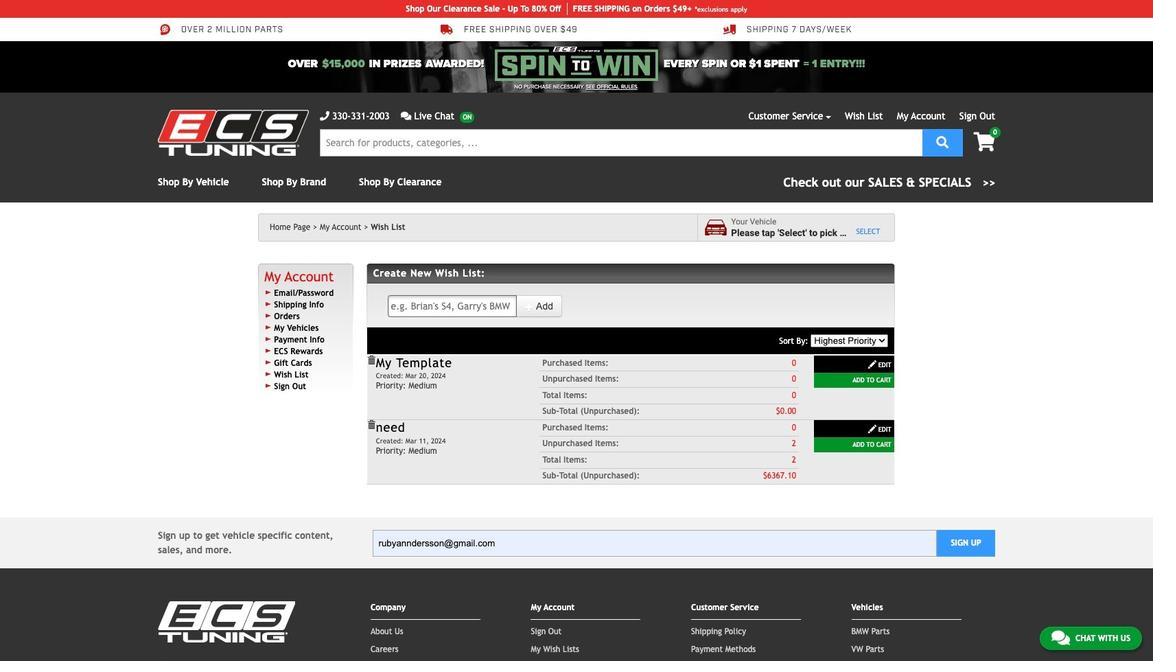 Task type: describe. For each thing, give the bounding box(es) containing it.
search image
[[937, 136, 949, 148]]

1 ecs tuning image from the top
[[158, 110, 309, 156]]

Email email field
[[373, 530, 938, 557]]

1 horizontal spatial comments image
[[1052, 630, 1071, 646]]

phone image
[[320, 111, 330, 121]]

Search text field
[[320, 129, 923, 157]]

ecs tuning 'spin to win' contest logo image
[[495, 47, 659, 81]]



Task type: locate. For each thing, give the bounding box(es) containing it.
1 vertical spatial ecs tuning image
[[158, 602, 295, 643]]

delete image
[[367, 356, 376, 365], [367, 420, 376, 430]]

1 vertical spatial delete image
[[367, 420, 376, 430]]

2 delete image from the top
[[367, 420, 376, 430]]

white image for second delete icon from the bottom
[[868, 360, 878, 370]]

ecs tuning image
[[158, 110, 309, 156], [158, 602, 295, 643]]

shopping cart image
[[974, 133, 996, 152]]

white image
[[525, 302, 534, 312], [868, 360, 878, 370], [868, 425, 878, 434]]

e.g. Brian's S4, Garry's BMW E92...etc text field
[[388, 295, 517, 317]]

comments image
[[401, 111, 412, 121], [1052, 630, 1071, 646]]

2 vertical spatial white image
[[868, 425, 878, 434]]

0 horizontal spatial comments image
[[401, 111, 412, 121]]

1 vertical spatial white image
[[868, 360, 878, 370]]

0 vertical spatial white image
[[525, 302, 534, 312]]

2 ecs tuning image from the top
[[158, 602, 295, 643]]

1 delete image from the top
[[367, 356, 376, 365]]

1 vertical spatial comments image
[[1052, 630, 1071, 646]]

white image for 2nd delete icon from the top
[[868, 425, 878, 434]]

0 vertical spatial comments image
[[401, 111, 412, 121]]

0 vertical spatial delete image
[[367, 356, 376, 365]]

0 vertical spatial ecs tuning image
[[158, 110, 309, 156]]



Task type: vqa. For each thing, say whether or not it's contained in the screenshot.
first white icon from the top's Delete icon
yes



